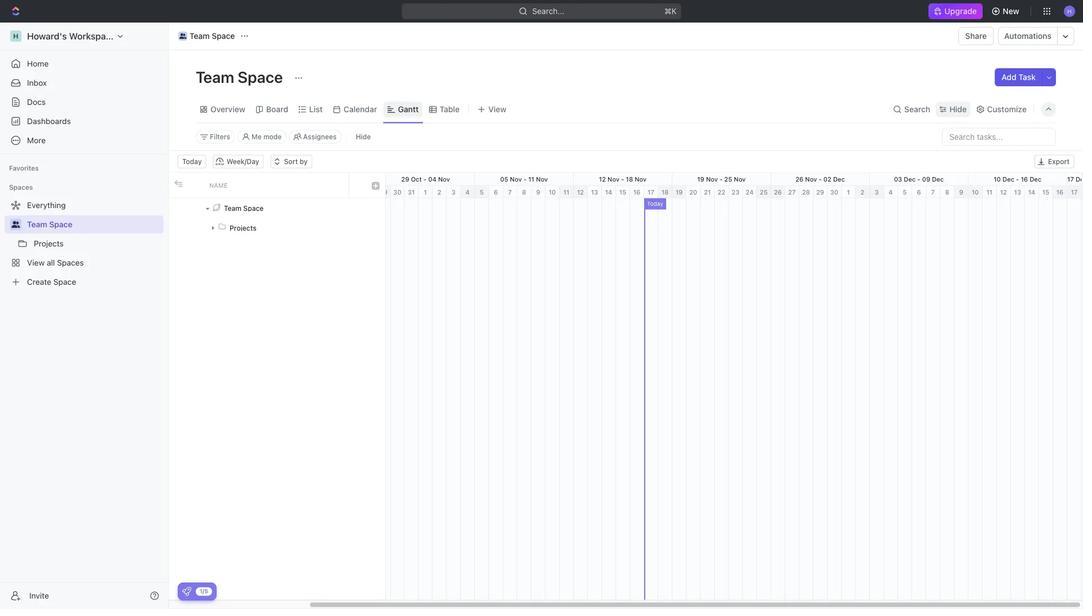 Task type: vqa. For each thing, say whether or not it's contained in the screenshot.
10 for 10 Dec - 16 Dec
yes



Task type: describe. For each thing, give the bounding box(es) containing it.
2 30 element from the left
[[828, 186, 842, 198]]

overview link
[[208, 102, 245, 117]]

howard's workspace, , element
[[10, 30, 21, 42]]

nov inside the 29 oct - 04 nov element
[[438, 176, 450, 183]]

- for 04
[[424, 176, 427, 183]]

invite
[[29, 591, 49, 601]]

share
[[966, 31, 987, 41]]

3 nov from the left
[[536, 176, 548, 183]]

row group containing team space
[[169, 198, 385, 600]]

docs
[[27, 97, 46, 107]]

1 horizontal spatial team space link
[[176, 29, 238, 43]]

calendar
[[344, 105, 377, 114]]

1 13 element from the left
[[588, 186, 602, 198]]

27
[[789, 188, 796, 196]]

1 horizontal spatial 29
[[401, 176, 409, 183]]

team space - 0.00% row
[[169, 198, 385, 218]]

team space inside sidebar navigation
[[27, 220, 72, 229]]

export button
[[1035, 155, 1074, 168]]

1 5 from the left
[[480, 188, 484, 196]]

24
[[746, 188, 754, 196]]

today button
[[178, 155, 206, 168]]

1/5
[[200, 588, 208, 595]]

1 horizontal spatial 18
[[662, 188, 669, 196]]

18 element
[[659, 186, 673, 198]]

add
[[1002, 73, 1017, 82]]

20
[[690, 188, 698, 196]]

19 nov - 25 nov element
[[673, 173, 771, 185]]

23
[[732, 188, 740, 196]]

25 inside "element"
[[725, 176, 732, 183]]

upgrade link
[[929, 3, 983, 19]]

sort by
[[284, 158, 308, 166]]

0 horizontal spatial 11
[[528, 176, 535, 183]]

⌘k
[[665, 6, 677, 16]]

2 16 element from the left
[[1054, 186, 1068, 198]]

10 for second 10 element from right
[[549, 188, 556, 196]]

2 14 element from the left
[[1025, 186, 1040, 198]]

12 nov - 18 nov
[[599, 176, 647, 183]]

add task
[[1002, 73, 1036, 82]]

1 14 element from the left
[[602, 186, 616, 198]]

space down the everything
[[49, 220, 72, 229]]

1 7 from the left
[[508, 188, 512, 196]]

hide inside button
[[356, 133, 371, 141]]

all
[[47, 258, 55, 267]]

4 dec from the left
[[1003, 176, 1015, 183]]

19 for 19
[[676, 188, 683, 196]]

09
[[922, 176, 931, 183]]

everything link
[[5, 196, 161, 214]]

05
[[500, 176, 508, 183]]

2 1 from the left
[[847, 188, 850, 196]]

1 8 from the left
[[522, 188, 526, 196]]

task
[[1019, 73, 1036, 82]]

20 element
[[687, 186, 701, 198]]

1 column header from the left
[[169, 173, 186, 198]]

1 11 element from the left
[[560, 186, 574, 198]]

dashboards
[[27, 117, 71, 126]]

1 3 from the left
[[452, 188, 456, 196]]

hide button
[[936, 102, 971, 117]]

week/day button
[[213, 155, 264, 168]]

26 nov - 02 dec
[[796, 176, 845, 183]]

02
[[824, 176, 832, 183]]

new
[[1003, 6, 1020, 16]]

2 13 from the left
[[1015, 188, 1022, 196]]

assignees
[[303, 133, 337, 141]]

by
[[300, 158, 308, 166]]

filters button
[[196, 130, 235, 144]]

favorites button
[[5, 161, 43, 175]]

projects cell
[[203, 218, 349, 238]]

table link
[[437, 102, 460, 117]]

22 element
[[715, 186, 729, 198]]

1 10 element from the left
[[546, 186, 560, 198]]

- for 18
[[621, 176, 624, 183]]

me mode
[[252, 133, 282, 141]]

dec for 26 nov - 02 dec
[[833, 176, 845, 183]]

me mode button
[[238, 130, 287, 144]]

28 element
[[800, 186, 814, 198]]

0 horizontal spatial 29
[[380, 188, 388, 196]]

mode
[[263, 133, 282, 141]]

home
[[27, 59, 49, 68]]

gantt
[[398, 105, 419, 114]]

0 vertical spatial 18
[[626, 176, 633, 183]]

2 17 element from the left
[[1068, 186, 1082, 198]]

03
[[894, 176, 902, 183]]

24 element
[[743, 186, 757, 198]]

export
[[1049, 158, 1070, 166]]

29 oct - 04 nov element
[[377, 173, 475, 185]]

2 11 element from the left
[[983, 186, 997, 198]]

26 for 26
[[774, 188, 782, 196]]

home link
[[5, 55, 164, 73]]

projects inside sidebar navigation
[[34, 239, 64, 248]]

everything
[[27, 201, 66, 210]]

1 15 element from the left
[[616, 186, 630, 198]]

sort by button
[[271, 155, 312, 168]]

create
[[27, 277, 51, 287]]

1 16 element from the left
[[630, 186, 644, 198]]

upgrade
[[945, 6, 977, 16]]

share button
[[959, 27, 994, 45]]

sidebar navigation
[[0, 23, 171, 609]]

automations
[[1005, 31, 1052, 41]]

gantt link
[[396, 102, 419, 117]]

workspace
[[69, 31, 116, 41]]

sort by button
[[271, 155, 312, 168]]

03 dec - 09 dec
[[894, 176, 944, 183]]

21
[[704, 188, 711, 196]]

10 dec - 16 dec
[[994, 176, 1042, 183]]

docs link
[[5, 93, 164, 111]]

board link
[[264, 102, 288, 117]]

dashboards link
[[5, 112, 164, 130]]

projects link
[[34, 235, 161, 253]]

4 nov from the left
[[608, 176, 620, 183]]

1 9 from the left
[[536, 188, 540, 196]]

0 vertical spatial spaces
[[9, 183, 33, 191]]

12 nov - 18 nov element
[[574, 173, 673, 185]]

1 horizontal spatial 16
[[1021, 176, 1028, 183]]

1 15 from the left
[[620, 188, 627, 196]]

2 dec from the left
[[904, 176, 916, 183]]

team space inside cell
[[224, 204, 264, 212]]

2 9 from the left
[[960, 188, 964, 196]]

name row
[[169, 173, 385, 198]]

today inside button
[[182, 158, 202, 166]]

26 nov - 02 dec element
[[771, 173, 870, 185]]

1 12 element from the left
[[574, 186, 588, 198]]

onboarding checklist button image
[[182, 587, 191, 597]]

inbox
[[27, 78, 47, 87]]

board
[[266, 105, 288, 114]]

29 oct - 04 nov
[[401, 176, 450, 183]]

19 nov - 25 nov
[[698, 176, 746, 183]]

projects - 0.00% row
[[169, 218, 385, 238]]

calendar link
[[341, 102, 377, 117]]

dec for 03 dec - 09 dec
[[932, 176, 944, 183]]

2 17 from the left
[[1071, 188, 1078, 196]]

2 2 from the left
[[861, 188, 865, 196]]

view all spaces link
[[5, 254, 161, 272]]

tree grid containing team space
[[169, 173, 385, 600]]

22
[[718, 188, 726, 196]]

tree inside sidebar navigation
[[5, 196, 164, 291]]

oct
[[411, 176, 422, 183]]

2 12 element from the left
[[997, 186, 1011, 198]]

25 inside "element"
[[760, 188, 768, 196]]

h inside sidebar navigation
[[13, 32, 18, 40]]

2 horizontal spatial 29
[[817, 188, 825, 196]]

projects inside cell
[[230, 224, 257, 232]]

create space
[[27, 277, 76, 287]]

view for view
[[489, 105, 507, 114]]

automations button
[[999, 28, 1058, 45]]

filters
[[210, 133, 230, 141]]

2 29 element from the left
[[814, 186, 828, 198]]

 image inside name row
[[175, 180, 183, 188]]



Task type: locate. For each thing, give the bounding box(es) containing it.
1 horizontal spatial 6
[[917, 188, 921, 196]]

03 dec - 09 dec element
[[870, 173, 969, 185]]

space inside cell
[[243, 204, 264, 212]]

- for 02
[[819, 176, 822, 183]]

31
[[408, 188, 415, 196]]

view for view all spaces
[[27, 258, 45, 267]]

user group image
[[179, 33, 186, 39]]

hide right search
[[950, 105, 967, 114]]

12 for first 12 element from the right
[[1000, 188, 1007, 196]]

1 down 26 nov - 02 dec element
[[847, 188, 850, 196]]

user group image
[[12, 221, 20, 228]]

12 inside 12 nov - 18 nov element
[[599, 176, 606, 183]]

sort
[[284, 158, 298, 166]]

tree
[[5, 196, 164, 291]]

1 horizontal spatial 15 element
[[1040, 186, 1054, 198]]

0 horizontal spatial 19
[[676, 188, 683, 196]]

h
[[1068, 8, 1072, 14], [13, 32, 18, 40]]

19 right '18' element
[[676, 188, 683, 196]]

1 horizontal spatial 11 element
[[983, 186, 997, 198]]

1 17 from the left
[[648, 188, 655, 196]]

0 vertical spatial h
[[1068, 8, 1072, 14]]

 image
[[175, 180, 183, 188]]

8 down 03 dec - 09 dec element
[[945, 188, 950, 196]]

2 30 from the left
[[831, 188, 839, 196]]

hide inside dropdown button
[[950, 105, 967, 114]]

1 vertical spatial h
[[13, 32, 18, 40]]

0 horizontal spatial view
[[27, 258, 45, 267]]

1
[[424, 188, 427, 196], [847, 188, 850, 196]]

0 horizontal spatial 9
[[536, 188, 540, 196]]

0 horizontal spatial 10
[[549, 188, 556, 196]]

15 element
[[616, 186, 630, 198], [1040, 186, 1054, 198]]

19 element
[[673, 186, 687, 198]]

13 element
[[588, 186, 602, 198], [1011, 186, 1025, 198]]

1 nov from the left
[[438, 176, 450, 183]]

10 dec - 16 dec element
[[969, 173, 1068, 185]]

0 horizontal spatial 8
[[522, 188, 526, 196]]

26 element
[[771, 186, 786, 198]]

howard's
[[27, 31, 67, 41]]

10
[[994, 176, 1001, 183], [549, 188, 556, 196], [972, 188, 979, 196]]

5
[[480, 188, 484, 196], [903, 188, 907, 196]]

0 horizontal spatial 12
[[577, 188, 584, 196]]

0 horizontal spatial 7
[[508, 188, 512, 196]]

column header
[[169, 173, 186, 198], [186, 173, 203, 198], [349, 173, 366, 198], [366, 173, 385, 198]]

1 horizontal spatial 10
[[972, 188, 979, 196]]

0 horizontal spatial 14 element
[[602, 186, 616, 198]]

5 dec from the left
[[1030, 176, 1042, 183]]

4 down the 29 oct - 04 nov element
[[466, 188, 470, 196]]

1 horizontal spatial 11
[[564, 188, 570, 196]]

projects down team space cell
[[230, 224, 257, 232]]

list
[[309, 105, 323, 114]]

week/day button
[[213, 155, 264, 168]]

nov
[[438, 176, 450, 183], [510, 176, 522, 183], [536, 176, 548, 183], [608, 176, 620, 183], [635, 176, 647, 183], [706, 176, 718, 183], [734, 176, 746, 183], [805, 176, 817, 183]]

2 column header from the left
[[186, 173, 203, 198]]

1 horizontal spatial 4
[[889, 188, 893, 196]]

7 nov from the left
[[734, 176, 746, 183]]

17
[[648, 188, 655, 196], [1071, 188, 1078, 196]]

spaces right all on the top left
[[57, 258, 84, 267]]

assignees button
[[289, 130, 342, 144]]

1 horizontal spatial today
[[647, 201, 664, 207]]

0 horizontal spatial hide
[[356, 133, 371, 141]]

view left all on the top left
[[27, 258, 45, 267]]

16 element down 17 dec - 23 dec element
[[1054, 186, 1068, 198]]

25 element
[[757, 186, 771, 198]]

0 vertical spatial 19
[[698, 176, 705, 183]]

1 vertical spatial today
[[647, 201, 664, 207]]

16 for 2nd the 16 element from left
[[1057, 188, 1064, 196]]

4 column header from the left
[[366, 173, 385, 198]]

8
[[522, 188, 526, 196], [945, 188, 950, 196]]

1 horizontal spatial 8
[[945, 188, 950, 196]]

1 horizontal spatial 14 element
[[1025, 186, 1040, 198]]

1 horizontal spatial h
[[1068, 8, 1072, 14]]

16 element down 12 nov - 18 nov element
[[630, 186, 644, 198]]

05 nov - 11 nov element
[[475, 173, 574, 185]]

space up 'board' link on the top of the page
[[238, 67, 283, 86]]

30 for 1st "30" element from right
[[831, 188, 839, 196]]

0 vertical spatial hide
[[950, 105, 967, 114]]

1 - from the left
[[424, 176, 427, 183]]

- inside the 29 oct - 04 nov element
[[424, 176, 427, 183]]

 image
[[372, 182, 380, 190]]

0 horizontal spatial projects
[[34, 239, 64, 248]]

15 element down 12 nov - 18 nov element
[[616, 186, 630, 198]]

h inside dropdown button
[[1068, 8, 1072, 14]]

3 down the 29 oct - 04 nov element
[[452, 188, 456, 196]]

27 element
[[786, 186, 800, 198]]

3
[[452, 188, 456, 196], [875, 188, 879, 196]]

12 for second 12 element from the right
[[577, 188, 584, 196]]

6 down 05 nov - 11 nov element
[[494, 188, 498, 196]]

29
[[401, 176, 409, 183], [380, 188, 388, 196], [817, 188, 825, 196]]

3 - from the left
[[621, 176, 624, 183]]

04
[[428, 176, 437, 183]]

1 horizontal spatial 7
[[932, 188, 935, 196]]

dec for 10 dec - 16 dec
[[1030, 176, 1042, 183]]

26 up 28
[[796, 176, 804, 183]]

7 down 03 dec - 09 dec element
[[932, 188, 935, 196]]

2 15 element from the left
[[1040, 186, 1054, 198]]

0 horizontal spatial 12 element
[[574, 186, 588, 198]]

17 element left 19 element
[[644, 186, 659, 198]]

0 horizontal spatial 1
[[424, 188, 427, 196]]

dec down export button
[[1030, 176, 1042, 183]]

0 horizontal spatial 16
[[634, 188, 641, 196]]

team space down the everything
[[27, 220, 72, 229]]

view button
[[474, 96, 511, 123]]

inbox link
[[5, 74, 164, 92]]

05 nov - 11 nov
[[500, 176, 548, 183]]

12 element down 12 nov - 18 nov element
[[574, 186, 588, 198]]

1 30 from the left
[[394, 188, 402, 196]]

name
[[209, 182, 228, 189]]

projects
[[230, 224, 257, 232], [34, 239, 64, 248]]

30 left 31
[[394, 188, 402, 196]]

1 horizontal spatial 14
[[1029, 188, 1036, 196]]

10 element down 05 nov - 11 nov element
[[546, 186, 560, 198]]

23 element
[[729, 186, 743, 198]]

Search tasks... text field
[[943, 128, 1056, 145]]

2 4 from the left
[[889, 188, 893, 196]]

1 horizontal spatial view
[[489, 105, 507, 114]]

15 element down 10 dec - 16 dec element
[[1040, 186, 1054, 198]]

25 up 22 element
[[725, 176, 732, 183]]

me
[[252, 133, 262, 141]]

1 horizontal spatial 29 element
[[814, 186, 828, 198]]

dec right 02
[[833, 176, 845, 183]]

12 for 12 nov - 18 nov
[[599, 176, 606, 183]]

0 horizontal spatial 4
[[466, 188, 470, 196]]

2 nov from the left
[[510, 176, 522, 183]]

4 - from the left
[[720, 176, 723, 183]]

4 down 03 dec - 09 dec element
[[889, 188, 893, 196]]

favorites
[[9, 164, 39, 172]]

16 down export
[[1057, 188, 1064, 196]]

4
[[466, 188, 470, 196], [889, 188, 893, 196]]

0 horizontal spatial 6
[[494, 188, 498, 196]]

12 element down 10 dec - 16 dec
[[997, 186, 1011, 198]]

0 horizontal spatial spaces
[[9, 183, 33, 191]]

spaces
[[9, 183, 33, 191], [57, 258, 84, 267]]

14
[[605, 188, 612, 196], [1029, 188, 1036, 196]]

space down view all spaces
[[53, 277, 76, 287]]

- for 09
[[918, 176, 921, 183]]

19 inside "element"
[[698, 176, 705, 183]]

1 horizontal spatial 2
[[861, 188, 865, 196]]

more
[[27, 136, 46, 145]]

1 horizontal spatial 26
[[796, 176, 804, 183]]

1 vertical spatial 19
[[676, 188, 683, 196]]

8 down 05 nov - 11 nov at the top
[[522, 188, 526, 196]]

1 vertical spatial team space link
[[27, 216, 161, 234]]

1 horizontal spatial 12 element
[[997, 186, 1011, 198]]

team space up overview
[[196, 67, 286, 86]]

29 left oct
[[401, 176, 409, 183]]

2 15 from the left
[[1043, 188, 1050, 196]]

0 horizontal spatial 17 element
[[644, 186, 659, 198]]

new button
[[987, 2, 1027, 20]]

h button
[[1061, 2, 1079, 20]]

5 nov from the left
[[635, 176, 647, 183]]

15 down 10 dec - 16 dec element
[[1043, 188, 1050, 196]]

2 8 from the left
[[945, 188, 950, 196]]

10 down search tasks... text box
[[994, 176, 1001, 183]]

table
[[440, 105, 460, 114]]

team space cell
[[203, 198, 349, 218]]

1 vertical spatial view
[[27, 258, 45, 267]]

14 element down 10 dec - 16 dec element
[[1025, 186, 1040, 198]]

team space down name
[[224, 204, 264, 212]]

3 dec from the left
[[932, 176, 944, 183]]

2 14 from the left
[[1029, 188, 1036, 196]]

2 horizontal spatial 10
[[994, 176, 1001, 183]]

1 horizontal spatial 10 element
[[969, 186, 983, 198]]

19 for 19 nov - 25 nov
[[698, 176, 705, 183]]

17 left '18' element
[[648, 188, 655, 196]]

17 element
[[644, 186, 659, 198], [1068, 186, 1082, 198]]

9 down 05 nov - 11 nov element
[[536, 188, 540, 196]]

search...
[[532, 6, 565, 16]]

search
[[905, 105, 931, 114]]

26 for 26 nov - 02 dec
[[796, 176, 804, 183]]

7 down the 05
[[508, 188, 512, 196]]

15 down 12 nov - 18 nov
[[620, 188, 627, 196]]

11 down 10 dec - 16 dec element
[[987, 188, 993, 196]]

13
[[591, 188, 598, 196], [1015, 188, 1022, 196]]

5 down 05 nov - 11 nov element
[[480, 188, 484, 196]]

hide button
[[351, 130, 375, 144]]

2 down 26 nov - 02 dec element
[[861, 188, 865, 196]]

hide down calendar
[[356, 133, 371, 141]]

1 1 from the left
[[424, 188, 427, 196]]

9 down 03 dec - 09 dec element
[[960, 188, 964, 196]]

17 down 17 dec - 23 dec element
[[1071, 188, 1078, 196]]

0 vertical spatial team space link
[[176, 29, 238, 43]]

2 7 from the left
[[932, 188, 935, 196]]

create space link
[[5, 273, 161, 291]]

spaces down favorites button
[[9, 183, 33, 191]]

0 horizontal spatial h
[[13, 32, 18, 40]]

team inside team space cell
[[224, 204, 242, 212]]

16 down 12 nov - 18 nov element
[[634, 188, 641, 196]]

1 horizontal spatial 19
[[698, 176, 705, 183]]

0 horizontal spatial 3
[[452, 188, 456, 196]]

space
[[212, 31, 235, 41], [238, 67, 283, 86], [243, 204, 264, 212], [49, 220, 72, 229], [53, 277, 76, 287]]

1 horizontal spatial 1
[[847, 188, 850, 196]]

today
[[182, 158, 202, 166], [647, 201, 664, 207]]

14 element
[[602, 186, 616, 198], [1025, 186, 1040, 198]]

29 down the 26 nov - 02 dec
[[817, 188, 825, 196]]

- for 25
[[720, 176, 723, 183]]

11 element down 05 nov - 11 nov element
[[560, 186, 574, 198]]

1 29 element from the left
[[377, 186, 391, 198]]

25
[[725, 176, 732, 183], [760, 188, 768, 196]]

- inside 19 nov - 25 nov "element"
[[720, 176, 723, 183]]

14 element down 12 nov - 18 nov
[[602, 186, 616, 198]]

1 vertical spatial hide
[[356, 133, 371, 141]]

1 vertical spatial 26
[[774, 188, 782, 196]]

0 horizontal spatial 16 element
[[630, 186, 644, 198]]

12
[[599, 176, 606, 183], [577, 188, 584, 196], [1000, 188, 1007, 196]]

8 nov from the left
[[805, 176, 817, 183]]

1 vertical spatial projects
[[34, 239, 64, 248]]

1 13 from the left
[[591, 188, 598, 196]]

dec down search tasks... text box
[[1003, 176, 1015, 183]]

add task button
[[995, 68, 1043, 86]]

team space right user group icon
[[190, 31, 235, 41]]

10 for first 10 element from the right
[[972, 188, 979, 196]]

customize
[[987, 105, 1027, 114]]

overview
[[210, 105, 245, 114]]

tree grid
[[169, 173, 385, 600]]

team inside sidebar navigation
[[27, 220, 47, 229]]

6 down 03 dec - 09 dec
[[917, 188, 921, 196]]

30 element down 02
[[828, 186, 842, 198]]

team space
[[190, 31, 235, 41], [196, 67, 286, 86], [224, 204, 264, 212], [27, 220, 72, 229]]

29 element down 26 nov - 02 dec element
[[814, 186, 828, 198]]

6 - from the left
[[918, 176, 921, 183]]

7 - from the left
[[1017, 176, 1020, 183]]

team space link inside sidebar navigation
[[27, 216, 161, 234]]

21 element
[[701, 186, 715, 198]]

30 element left 31
[[391, 186, 405, 198]]

17 element down 17 dec - 23 dec element
[[1068, 186, 1082, 198]]

2 horizontal spatial 12
[[1000, 188, 1007, 196]]

13 element down 12 nov - 18 nov
[[588, 186, 602, 198]]

1 horizontal spatial 15
[[1043, 188, 1050, 196]]

2 horizontal spatial 11
[[987, 188, 993, 196]]

28
[[802, 188, 810, 196]]

0 horizontal spatial 30
[[394, 188, 402, 196]]

10 for 10 dec - 16 dec
[[994, 176, 1001, 183]]

10 down 05 nov - 11 nov element
[[549, 188, 556, 196]]

1 horizontal spatial 17
[[1071, 188, 1078, 196]]

0 horizontal spatial 13 element
[[588, 186, 602, 198]]

16 for 2nd the 16 element from right
[[634, 188, 641, 196]]

6 nov from the left
[[706, 176, 718, 183]]

11
[[528, 176, 535, 183], [564, 188, 570, 196], [987, 188, 993, 196]]

space up projects cell
[[243, 204, 264, 212]]

30 down 02
[[831, 188, 839, 196]]

0 horizontal spatial 29 element
[[377, 186, 391, 198]]

- inside 03 dec - 09 dec element
[[918, 176, 921, 183]]

view all spaces
[[27, 258, 84, 267]]

projects up all on the top left
[[34, 239, 64, 248]]

12 element
[[574, 186, 588, 198], [997, 186, 1011, 198]]

26 right 25 "element"
[[774, 188, 782, 196]]

13 down 12 nov - 18 nov element
[[591, 188, 598, 196]]

30 element
[[391, 186, 405, 198], [828, 186, 842, 198]]

customize button
[[973, 102, 1030, 117]]

29 left 31
[[380, 188, 388, 196]]

space right user group icon
[[212, 31, 235, 41]]

0 horizontal spatial team space link
[[27, 216, 161, 234]]

10 element down 10 dec - 16 dec element
[[969, 186, 983, 198]]

team
[[190, 31, 210, 41], [196, 67, 234, 86], [224, 204, 242, 212], [27, 220, 47, 229]]

team right user group icon
[[190, 31, 210, 41]]

1 horizontal spatial 9
[[960, 188, 964, 196]]

0 horizontal spatial 11 element
[[560, 186, 574, 198]]

dec right 09
[[932, 176, 944, 183]]

- inside 12 nov - 18 nov element
[[621, 176, 624, 183]]

list link
[[307, 102, 323, 117]]

1 horizontal spatial 13
[[1015, 188, 1022, 196]]

tree containing everything
[[5, 196, 164, 291]]

10 down 10 dec - 16 dec element
[[972, 188, 979, 196]]

view button
[[474, 102, 511, 117]]

14 down 10 dec - 16 dec element
[[1029, 188, 1036, 196]]

view inside button
[[489, 105, 507, 114]]

2 3 from the left
[[875, 188, 879, 196]]

2 6 from the left
[[917, 188, 921, 196]]

0 horizontal spatial 18
[[626, 176, 633, 183]]

11 right the 05
[[528, 176, 535, 183]]

11 element
[[560, 186, 574, 198], [983, 186, 997, 198]]

1 horizontal spatial 3
[[875, 188, 879, 196]]

3 down 03 dec - 09 dec element
[[875, 188, 879, 196]]

29 element left 31
[[377, 186, 391, 198]]

0 horizontal spatial 25
[[725, 176, 732, 183]]

1 vertical spatial spaces
[[57, 258, 84, 267]]

 image inside name row
[[372, 182, 380, 190]]

- inside 05 nov - 11 nov element
[[524, 176, 527, 183]]

1 horizontal spatial 16 element
[[1054, 186, 1068, 198]]

10 element
[[546, 186, 560, 198], [969, 186, 983, 198]]

2 horizontal spatial 16
[[1057, 188, 1064, 196]]

0 horizontal spatial 30 element
[[391, 186, 405, 198]]

name column header
[[203, 173, 349, 198]]

row group
[[169, 198, 385, 600]]

16 element
[[630, 186, 644, 198], [1054, 186, 1068, 198]]

0 vertical spatial 26
[[796, 176, 804, 183]]

30
[[394, 188, 402, 196], [831, 188, 839, 196]]

2 10 element from the left
[[969, 186, 983, 198]]

onboarding checklist button element
[[182, 587, 191, 597]]

14 down 12 nov - 18 nov
[[605, 188, 612, 196]]

more button
[[5, 131, 164, 150]]

1 horizontal spatial 17 element
[[1068, 186, 1082, 198]]

1 2 from the left
[[438, 188, 442, 196]]

2 down the 29 oct - 04 nov element
[[438, 188, 442, 196]]

0 vertical spatial 25
[[725, 176, 732, 183]]

1 horizontal spatial 12
[[599, 176, 606, 183]]

1 horizontal spatial 30 element
[[828, 186, 842, 198]]

view right table
[[489, 105, 507, 114]]

- inside 10 dec - 16 dec element
[[1017, 176, 1020, 183]]

1 horizontal spatial 30
[[831, 188, 839, 196]]

1 horizontal spatial 5
[[903, 188, 907, 196]]

17 dec - 23 dec element
[[1068, 173, 1082, 185]]

1 horizontal spatial spaces
[[57, 258, 84, 267]]

team down the everything
[[27, 220, 47, 229]]

dec right 03
[[904, 176, 916, 183]]

1 vertical spatial 18
[[662, 188, 669, 196]]

29 element
[[377, 186, 391, 198], [814, 186, 828, 198]]

1 horizontal spatial hide
[[950, 105, 967, 114]]

0 horizontal spatial 17
[[648, 188, 655, 196]]

2 - from the left
[[524, 176, 527, 183]]

1 horizontal spatial 13 element
[[1011, 186, 1025, 198]]

0 horizontal spatial 13
[[591, 188, 598, 196]]

13 element down 10 dec - 16 dec element
[[1011, 186, 1025, 198]]

1 vertical spatial 25
[[760, 188, 768, 196]]

1 17 element from the left
[[644, 186, 659, 198]]

11 down 05 nov - 11 nov element
[[564, 188, 570, 196]]

team down name
[[224, 204, 242, 212]]

1 horizontal spatial projects
[[230, 224, 257, 232]]

11 element down 10 dec - 16 dec
[[983, 186, 997, 198]]

31 element
[[405, 186, 419, 198]]

1 horizontal spatial 25
[[760, 188, 768, 196]]

0 horizontal spatial 15 element
[[616, 186, 630, 198]]

5 down 03 dec - 09 dec
[[903, 188, 907, 196]]

week/day
[[227, 158, 259, 166]]

view inside sidebar navigation
[[27, 258, 45, 267]]

1 down 29 oct - 04 nov
[[424, 188, 427, 196]]

6
[[494, 188, 498, 196], [917, 188, 921, 196]]

9
[[536, 188, 540, 196], [960, 188, 964, 196]]

15
[[620, 188, 627, 196], [1043, 188, 1050, 196]]

16 down search tasks... text box
[[1021, 176, 1028, 183]]

2 13 element from the left
[[1011, 186, 1025, 198]]

- for 16
[[1017, 176, 1020, 183]]

26
[[796, 176, 804, 183], [774, 188, 782, 196]]

today down '18' element
[[647, 201, 664, 207]]

-
[[424, 176, 427, 183], [524, 176, 527, 183], [621, 176, 624, 183], [720, 176, 723, 183], [819, 176, 822, 183], [918, 176, 921, 183], [1017, 176, 1020, 183]]

view
[[489, 105, 507, 114], [27, 258, 45, 267]]

- for 11
[[524, 176, 527, 183]]

1 4 from the left
[[466, 188, 470, 196]]

30 for 1st "30" element
[[394, 188, 402, 196]]

3 column header from the left
[[349, 173, 366, 198]]

0 horizontal spatial today
[[182, 158, 202, 166]]

0 vertical spatial projects
[[230, 224, 257, 232]]

search button
[[890, 102, 934, 117]]

0 vertical spatial view
[[489, 105, 507, 114]]

- inside 26 nov - 02 dec element
[[819, 176, 822, 183]]

19 up 21
[[698, 176, 705, 183]]

0 vertical spatial today
[[182, 158, 202, 166]]

13 down 10 dec - 16 dec
[[1015, 188, 1022, 196]]

25 right 24 element
[[760, 188, 768, 196]]

1 6 from the left
[[494, 188, 498, 196]]

1 14 from the left
[[605, 188, 612, 196]]

1 dec from the left
[[833, 176, 845, 183]]

1 30 element from the left
[[391, 186, 405, 198]]

5 - from the left
[[819, 176, 822, 183]]

nov inside 26 nov - 02 dec element
[[805, 176, 817, 183]]

today down the filters dropdown button at the top
[[182, 158, 202, 166]]

2 5 from the left
[[903, 188, 907, 196]]

0 horizontal spatial 15
[[620, 188, 627, 196]]

team up overview link
[[196, 67, 234, 86]]



